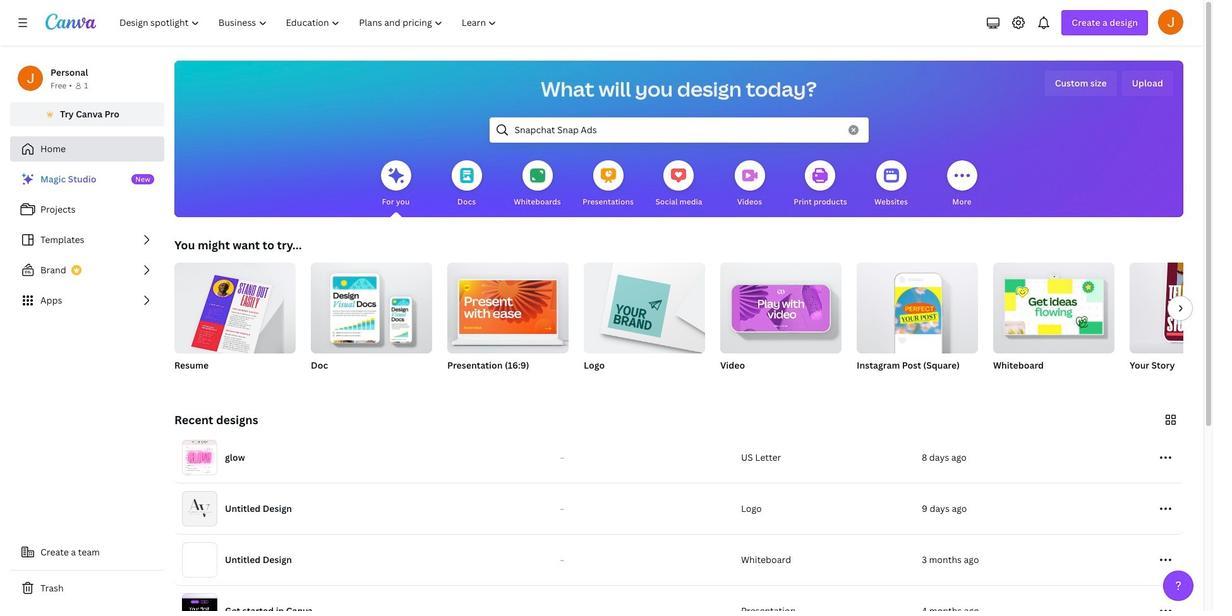 Task type: describe. For each thing, give the bounding box(es) containing it.
jeremy miller image
[[1158, 9, 1183, 35]]



Task type: vqa. For each thing, say whether or not it's contained in the screenshot.
group
yes



Task type: locate. For each thing, give the bounding box(es) containing it.
top level navigation element
[[111, 10, 508, 35]]

None search field
[[489, 118, 868, 143]]

group
[[1130, 255, 1213, 388], [1130, 255, 1213, 354], [311, 258, 432, 388], [311, 258, 432, 354], [447, 258, 569, 388], [447, 258, 569, 354], [584, 258, 705, 388], [584, 258, 705, 354], [720, 258, 842, 388], [720, 258, 842, 354], [857, 258, 978, 388], [857, 258, 978, 354], [993, 258, 1115, 388], [993, 258, 1115, 354], [174, 263, 296, 388]]

Search search field
[[515, 118, 841, 142]]

list
[[10, 167, 164, 313]]



